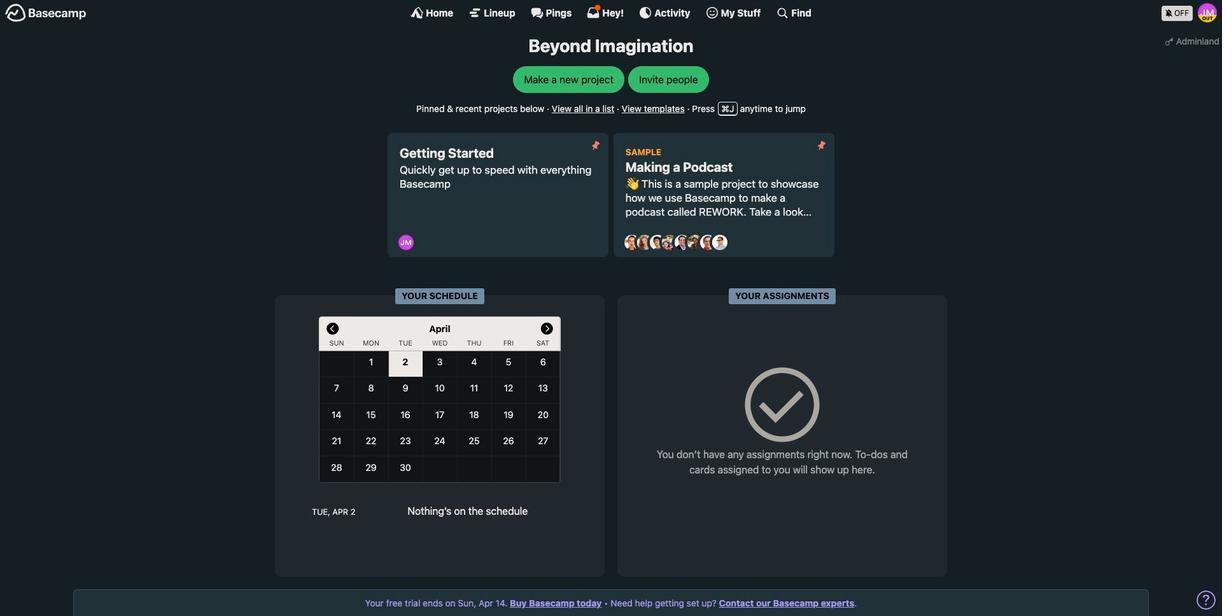 Task type: describe. For each thing, give the bounding box(es) containing it.
victor cooper image
[[713, 235, 728, 250]]

josh fiske image
[[675, 235, 690, 250]]

jer mill image inside main element
[[1198, 3, 1217, 22]]

nicole katz image
[[688, 235, 703, 250]]



Task type: vqa. For each thing, say whether or not it's contained in the screenshot.
Keyboard shortcut: ⌘ + / icon
yes



Task type: locate. For each thing, give the bounding box(es) containing it.
switch accounts image
[[5, 3, 87, 23]]

0 vertical spatial jer mill image
[[1198, 3, 1217, 22]]

0 horizontal spatial jer mill image
[[399, 235, 414, 250]]

keyboard shortcut: ⌘ + / image
[[776, 6, 789, 19]]

main element
[[0, 0, 1223, 25]]

steve marsh image
[[700, 235, 715, 250]]

1 horizontal spatial jer mill image
[[1198, 3, 1217, 22]]

jared davis image
[[650, 235, 665, 250]]

cheryl walters image
[[637, 235, 653, 250]]

annie bryan image
[[625, 235, 640, 250]]

jennifer young image
[[662, 235, 678, 250]]

jer mill image
[[1198, 3, 1217, 22], [399, 235, 414, 250]]

1 vertical spatial jer mill image
[[399, 235, 414, 250]]



